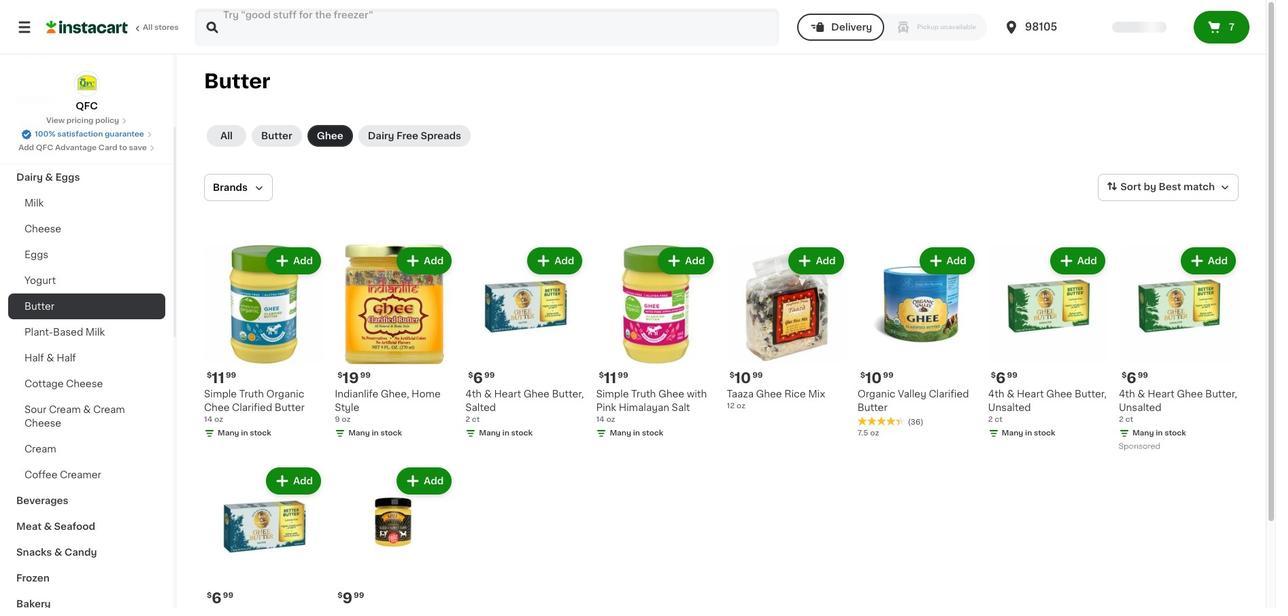 Task type: locate. For each thing, give the bounding box(es) containing it.
& inside sour cream & cream cheese
[[83, 406, 91, 415]]

11 for simple truth ghee with pink himalayan salt
[[604, 372, 617, 386]]

3 in from the left
[[503, 430, 510, 438]]

simple truth organic chee clarified butter 14 oz
[[204, 390, 305, 424]]

seafood
[[54, 523, 95, 532]]

stock for add button corresponding to indianlife ghee, home style
[[381, 430, 402, 438]]

11 up chee
[[212, 372, 224, 386]]

★★★★★
[[858, 417, 905, 427], [858, 417, 905, 427]]

organic inside simple truth organic chee clarified butter 14 oz
[[266, 390, 304, 399]]

4 in from the left
[[633, 430, 640, 438]]

6 stock from the left
[[1165, 430, 1186, 438]]

2 inside 4th & heart ghee butter, salted 2 ct
[[466, 416, 470, 424]]

0 horizontal spatial ct
[[472, 416, 480, 424]]

2 horizontal spatial 2
[[1119, 416, 1124, 424]]

eggs
[[55, 173, 80, 182], [24, 250, 48, 260]]

1 vertical spatial milk
[[86, 328, 105, 337]]

delivery
[[832, 22, 872, 32]]

2 horizontal spatial heart
[[1148, 390, 1175, 399]]

1 simple from the left
[[204, 390, 237, 399]]

1 organic from the left
[[266, 390, 304, 399]]

2 vertical spatial cheese
[[24, 419, 61, 429]]

save
[[129, 144, 147, 152]]

$ 19 99
[[338, 372, 371, 386]]

2 4th & heart ghee butter, unsalted 2 ct from the left
[[1119, 390, 1238, 424]]

oz right 7.5
[[870, 430, 879, 438]]

1 many in stock from the left
[[218, 430, 271, 438]]

all up brands
[[220, 131, 233, 141]]

recipes
[[16, 95, 56, 105]]

cheese
[[24, 225, 61, 234], [66, 380, 103, 389], [24, 419, 61, 429]]

clarified right chee
[[232, 404, 272, 413]]

0 horizontal spatial 4th & heart ghee butter, unsalted 2 ct
[[988, 390, 1107, 424]]

butter,
[[552, 390, 584, 399], [1075, 390, 1107, 399], [1206, 390, 1238, 399]]

many
[[218, 430, 239, 438], [348, 430, 370, 438], [479, 430, 501, 438], [610, 430, 631, 438], [1002, 430, 1024, 438], [1133, 430, 1154, 438]]

qfc link
[[74, 71, 100, 113]]

0 horizontal spatial dairy
[[16, 173, 43, 182]]

1 horizontal spatial half
[[57, 354, 76, 363]]

half down plant-based milk
[[57, 354, 76, 363]]

4 many from the left
[[610, 430, 631, 438]]

oz
[[737, 403, 746, 410], [214, 416, 223, 424], [342, 416, 351, 424], [607, 416, 615, 424], [870, 430, 879, 438]]

service type group
[[798, 14, 987, 41]]

0 horizontal spatial simple
[[204, 390, 237, 399]]

14 inside simple truth organic chee clarified butter 14 oz
[[204, 416, 213, 424]]

all
[[143, 24, 153, 31], [220, 131, 233, 141]]

0 horizontal spatial 10
[[735, 372, 751, 386]]

4th for add button associated with 4th & heart ghee butter, unsalted
[[988, 390, 1005, 399]]

oz right 12
[[737, 403, 746, 410]]

1 vertical spatial qfc
[[36, 144, 53, 152]]

best match
[[1159, 182, 1215, 192]]

5 many in stock from the left
[[1002, 430, 1056, 438]]

cheese down milk link
[[24, 225, 61, 234]]

milk right based
[[86, 328, 105, 337]]

sort by
[[1121, 182, 1157, 192]]

0 horizontal spatial 2
[[466, 416, 470, 424]]

3 many in stock from the left
[[479, 430, 533, 438]]

0 horizontal spatial clarified
[[232, 404, 272, 413]]

truth inside simple truth organic chee clarified butter 14 oz
[[239, 390, 264, 399]]

qfc down '100%'
[[36, 144, 53, 152]]

1 horizontal spatial heart
[[1017, 390, 1044, 399]]

2 in from the left
[[372, 430, 379, 438]]

1 horizontal spatial milk
[[86, 328, 105, 337]]

1 horizontal spatial dairy
[[368, 131, 394, 141]]

oz down style on the left bottom
[[342, 416, 351, 424]]

simple for clarified
[[204, 390, 237, 399]]

1 in from the left
[[241, 430, 248, 438]]

milk
[[24, 199, 44, 208], [86, 328, 105, 337]]

9 inside "indianlife ghee, home style 9 oz"
[[335, 416, 340, 424]]

0 horizontal spatial heart
[[494, 390, 521, 399]]

0 horizontal spatial organic
[[266, 390, 304, 399]]

1 horizontal spatial unsalted
[[1119, 404, 1162, 413]]

snacks & candy
[[16, 548, 97, 558]]

2 $ 11 99 from the left
[[599, 372, 628, 386]]

1 horizontal spatial simple
[[596, 390, 629, 399]]

dairy for dairy & eggs
[[16, 173, 43, 182]]

0 horizontal spatial $ 11 99
[[207, 372, 236, 386]]

many in stock for add button for simple truth ghee with pink himalayan salt
[[610, 430, 664, 438]]

0 horizontal spatial eggs
[[24, 250, 48, 260]]

simple
[[204, 390, 237, 399], [596, 390, 629, 399]]

to
[[119, 144, 127, 152]]

1 horizontal spatial 4th & heart ghee butter, unsalted 2 ct
[[1119, 390, 1238, 424]]

1 11 from the left
[[212, 372, 224, 386]]

0 horizontal spatial butter,
[[552, 390, 584, 399]]

butter link up based
[[8, 294, 165, 320]]

2 organic from the left
[[858, 390, 896, 399]]

14 down chee
[[204, 416, 213, 424]]

indianlife
[[335, 390, 378, 399]]

all for all
[[220, 131, 233, 141]]

&
[[45, 173, 53, 182], [46, 354, 54, 363], [484, 390, 492, 399], [1007, 390, 1015, 399], [1138, 390, 1146, 399], [83, 406, 91, 415], [44, 523, 52, 532], [54, 548, 62, 558]]

add for organic valley clarified butter
[[947, 257, 967, 266]]

0 horizontal spatial 4th
[[466, 390, 482, 399]]

clarified right the valley
[[929, 390, 969, 399]]

ct
[[472, 416, 480, 424], [995, 416, 1003, 424], [1126, 416, 1134, 424]]

view pricing policy
[[46, 117, 119, 125]]

heart inside 4th & heart ghee butter, salted 2 ct
[[494, 390, 521, 399]]

simple truth ghee with pink himalayan salt 14 oz
[[596, 390, 707, 424]]

1 stock from the left
[[250, 430, 271, 438]]

many in stock for 4th & heart ghee butter, salted's add button
[[479, 430, 533, 438]]

$ 10 99 up taaza
[[730, 372, 763, 386]]

99 for add button corresponding to indianlife ghee, home style
[[360, 372, 371, 380]]

6
[[473, 372, 483, 386], [996, 372, 1006, 386], [1127, 372, 1137, 386], [212, 592, 222, 606]]

1 14 from the left
[[204, 416, 213, 424]]

3 stock from the left
[[511, 430, 533, 438]]

2 stock from the left
[[381, 430, 402, 438]]

11
[[212, 372, 224, 386], [604, 372, 617, 386]]

(36)
[[908, 419, 924, 427]]

1 horizontal spatial clarified
[[929, 390, 969, 399]]

4th
[[466, 390, 482, 399], [988, 390, 1005, 399], [1119, 390, 1135, 399]]

1 horizontal spatial butter,
[[1075, 390, 1107, 399]]

3 ct from the left
[[1126, 416, 1134, 424]]

99
[[226, 372, 236, 380], [360, 372, 371, 380], [484, 372, 495, 380], [618, 372, 628, 380], [753, 372, 763, 380], [883, 372, 894, 380], [1007, 372, 1018, 380], [1138, 372, 1149, 380], [223, 593, 233, 600], [354, 593, 364, 600]]

4th for 4th & heart ghee butter, salted's add button
[[466, 390, 482, 399]]

3 heart from the left
[[1148, 390, 1175, 399]]

0 horizontal spatial butter link
[[8, 294, 165, 320]]

1 half from the left
[[24, 354, 44, 363]]

stock
[[250, 430, 271, 438], [381, 430, 402, 438], [511, 430, 533, 438], [642, 430, 664, 438], [1034, 430, 1056, 438], [1165, 430, 1186, 438]]

$ 9 99
[[338, 592, 364, 606]]

product group
[[204, 245, 324, 442], [335, 245, 455, 442], [466, 245, 585, 442], [596, 245, 716, 442], [727, 245, 847, 412], [858, 245, 978, 440], [988, 245, 1108, 442], [1119, 245, 1239, 455], [204, 465, 324, 609], [335, 465, 455, 609]]

with
[[687, 390, 707, 399]]

2 horizontal spatial ct
[[1126, 416, 1134, 424]]

0 horizontal spatial 11
[[212, 372, 224, 386]]

2 simple from the left
[[596, 390, 629, 399]]

2 ct from the left
[[995, 416, 1003, 424]]

0 vertical spatial all
[[143, 24, 153, 31]]

1 horizontal spatial truth
[[631, 390, 656, 399]]

1 horizontal spatial organic
[[858, 390, 896, 399]]

0 horizontal spatial half
[[24, 354, 44, 363]]

eggs up the yogurt
[[24, 250, 48, 260]]

0 vertical spatial butter link
[[252, 125, 302, 147]]

1 horizontal spatial 11
[[604, 372, 617, 386]]

3 butter, from the left
[[1206, 390, 1238, 399]]

0 horizontal spatial $ 10 99
[[730, 372, 763, 386]]

cream up coffee at bottom left
[[24, 445, 56, 455]]

policy
[[95, 117, 119, 125]]

add for indianlife ghee, home style
[[424, 257, 444, 266]]

cheese down sour at the left of the page
[[24, 419, 61, 429]]

oz down chee
[[214, 416, 223, 424]]

$ 10 99
[[730, 372, 763, 386], [860, 372, 894, 386]]

2 14 from the left
[[596, 416, 605, 424]]

1 horizontal spatial all
[[220, 131, 233, 141]]

1 horizontal spatial qfc
[[76, 101, 98, 111]]

butter link
[[252, 125, 302, 147], [8, 294, 165, 320]]

3 many from the left
[[479, 430, 501, 438]]

lists link
[[8, 38, 165, 65]]

butter, for add button associated with 4th & heart ghee butter, unsalted
[[1075, 390, 1107, 399]]

eggs down advantage
[[55, 173, 80, 182]]

0 horizontal spatial unsalted
[[988, 404, 1031, 413]]

2 unsalted from the left
[[1119, 404, 1162, 413]]

7
[[1229, 22, 1235, 32]]

2 $ 10 99 from the left
[[860, 372, 894, 386]]

simple inside simple truth organic chee clarified butter 14 oz
[[204, 390, 237, 399]]

10
[[735, 372, 751, 386], [865, 372, 882, 386]]

1 heart from the left
[[494, 390, 521, 399]]

qfc
[[76, 101, 98, 111], [36, 144, 53, 152]]

all left stores
[[143, 24, 153, 31]]

1 vertical spatial clarified
[[232, 404, 272, 413]]

14
[[204, 416, 213, 424], [596, 416, 605, 424]]

ct inside 4th & heart ghee butter, salted 2 ct
[[472, 416, 480, 424]]

$ inside $ 19 99
[[338, 372, 343, 380]]

free
[[397, 131, 418, 141]]

yogurt
[[24, 276, 56, 286]]

unsalted
[[988, 404, 1031, 413], [1119, 404, 1162, 413]]

0 vertical spatial milk
[[24, 199, 44, 208]]

99 for add button related to simple truth organic chee clarified butter
[[226, 372, 236, 380]]

butter down the yogurt
[[24, 302, 54, 312]]

stock for add button for simple truth ghee with pink himalayan salt
[[642, 430, 664, 438]]

1 truth from the left
[[239, 390, 264, 399]]

11 up pink
[[604, 372, 617, 386]]

100% satisfaction guarantee button
[[21, 127, 152, 140]]

butter link right the all link
[[252, 125, 302, 147]]

Best match Sort by field
[[1098, 174, 1239, 201]]

98105
[[1025, 22, 1058, 32]]

2 4th from the left
[[988, 390, 1005, 399]]

milk down dairy & eggs
[[24, 199, 44, 208]]

0 vertical spatial dairy
[[368, 131, 394, 141]]

2 truth from the left
[[631, 390, 656, 399]]

10 up organic valley clarified butter
[[865, 372, 882, 386]]

thanksgiving
[[16, 121, 81, 131]]

match
[[1184, 182, 1215, 192]]

simple up chee
[[204, 390, 237, 399]]

0 horizontal spatial truth
[[239, 390, 264, 399]]

all stores
[[143, 24, 179, 31]]

half down plant-
[[24, 354, 44, 363]]

2 horizontal spatial butter,
[[1206, 390, 1238, 399]]

in for 4th & heart ghee butter, salted's add button
[[503, 430, 510, 438]]

yogurt link
[[8, 268, 165, 294]]

1 horizontal spatial $ 10 99
[[860, 372, 894, 386]]

delivery button
[[798, 14, 885, 41]]

1 ct from the left
[[472, 416, 480, 424]]

0 vertical spatial 9
[[335, 416, 340, 424]]

5 many from the left
[[1002, 430, 1024, 438]]

1 $ 10 99 from the left
[[730, 372, 763, 386]]

0 horizontal spatial 14
[[204, 416, 213, 424]]

truth
[[239, 390, 264, 399], [631, 390, 656, 399]]

frozen link
[[8, 566, 165, 592]]

2 heart from the left
[[1017, 390, 1044, 399]]

1 horizontal spatial 2
[[988, 416, 993, 424]]

5 in from the left
[[1025, 430, 1032, 438]]

1 horizontal spatial ct
[[995, 416, 1003, 424]]

99 inside $ 19 99
[[360, 372, 371, 380]]

1 2 from the left
[[466, 416, 470, 424]]

butter up the all link
[[204, 71, 270, 91]]

99 for add button associated with 4th & heart ghee butter, unsalted
[[1007, 372, 1018, 380]]

in for add button for simple truth ghee with pink himalayan salt
[[633, 430, 640, 438]]

simple for pink
[[596, 390, 629, 399]]

cheese inside sour cream & cream cheese
[[24, 419, 61, 429]]

11 for simple truth organic chee clarified butter
[[212, 372, 224, 386]]

$ 11 99 up pink
[[599, 372, 628, 386]]

1 horizontal spatial $ 11 99
[[599, 372, 628, 386]]

4 stock from the left
[[642, 430, 664, 438]]

1 4th from the left
[[466, 390, 482, 399]]

clarified
[[929, 390, 969, 399], [232, 404, 272, 413]]

$ 10 99 up organic valley clarified butter
[[860, 372, 894, 386]]

1 horizontal spatial 4th
[[988, 390, 1005, 399]]

14 down pink
[[596, 416, 605, 424]]

add for simple truth ghee with pink himalayan salt
[[685, 257, 705, 266]]

satisfaction
[[57, 131, 103, 138]]

eggs link
[[8, 242, 165, 268]]

$ 11 99 for simple truth organic chee clarified butter
[[207, 372, 236, 386]]

2 10 from the left
[[865, 372, 882, 386]]

0 vertical spatial eggs
[[55, 173, 80, 182]]

add for simple truth organic chee clarified butter
[[293, 257, 313, 266]]

2 butter, from the left
[[1075, 390, 1107, 399]]

0 horizontal spatial 9
[[335, 416, 340, 424]]

1 horizontal spatial 10
[[865, 372, 882, 386]]

ghee inside simple truth ghee with pink himalayan salt 14 oz
[[659, 390, 685, 399]]

simple up pink
[[596, 390, 629, 399]]

Search field
[[196, 10, 778, 45]]

butter, inside 4th & heart ghee butter, salted 2 ct
[[552, 390, 584, 399]]

5 stock from the left
[[1034, 430, 1056, 438]]

0 horizontal spatial all
[[143, 24, 153, 31]]

cheese link
[[8, 216, 165, 242]]

4th inside 4th & heart ghee butter, salted 2 ct
[[466, 390, 482, 399]]

in for add button corresponding to indianlife ghee, home style
[[372, 430, 379, 438]]

$ 11 99 up chee
[[207, 372, 236, 386]]

organic
[[266, 390, 304, 399], [858, 390, 896, 399]]

4 many in stock from the left
[[610, 430, 664, 438]]

2 2 from the left
[[988, 416, 993, 424]]

2 horizontal spatial 4th
[[1119, 390, 1135, 399]]

cheese down half & half link
[[66, 380, 103, 389]]

qfc up view pricing policy link
[[76, 101, 98, 111]]

1 horizontal spatial 14
[[596, 416, 605, 424]]

10 for taaza ghee rice mix
[[735, 372, 751, 386]]

ct for add button associated with 4th & heart ghee butter, unsalted
[[995, 416, 1003, 424]]

1 $ 11 99 from the left
[[207, 372, 236, 386]]

2 many in stock from the left
[[348, 430, 402, 438]]

1 butter, from the left
[[552, 390, 584, 399]]

1 vertical spatial dairy
[[16, 173, 43, 182]]

10 up taaza
[[735, 372, 751, 386]]

butter up 7.5 oz
[[858, 404, 888, 413]]

truth for ghee
[[631, 390, 656, 399]]

truth inside simple truth ghee with pink himalayan salt 14 oz
[[631, 390, 656, 399]]

dairy left free
[[368, 131, 394, 141]]

1 vertical spatial all
[[220, 131, 233, 141]]

0 vertical spatial clarified
[[929, 390, 969, 399]]

butter, for 4th & heart ghee butter, salted's add button
[[552, 390, 584, 399]]

ghee
[[317, 131, 343, 141], [524, 390, 550, 399], [659, 390, 685, 399], [756, 390, 782, 399], [1047, 390, 1073, 399], [1177, 390, 1203, 399]]

99 for taaza ghee rice mix add button
[[753, 372, 763, 380]]

dairy
[[368, 131, 394, 141], [16, 173, 43, 182]]

0 horizontal spatial qfc
[[36, 144, 53, 152]]

add button for simple truth ghee with pink himalayan salt
[[659, 249, 712, 274]]

pricing
[[66, 117, 93, 125]]

qfc logo image
[[74, 71, 100, 97]]

simple inside simple truth ghee with pink himalayan salt 14 oz
[[596, 390, 629, 399]]

1 horizontal spatial butter link
[[252, 125, 302, 147]]

None search field
[[195, 8, 780, 46]]

1 horizontal spatial eggs
[[55, 173, 80, 182]]

2 half from the left
[[57, 354, 76, 363]]

cream down cottage cheese link
[[93, 406, 125, 415]]

$ 6 99
[[468, 372, 495, 386], [991, 372, 1018, 386], [1122, 372, 1149, 386], [207, 592, 233, 606]]

$ 10 99 for taaza ghee rice mix
[[730, 372, 763, 386]]

view pricing policy link
[[46, 116, 127, 127]]

butter left style on the left bottom
[[275, 404, 305, 413]]

dairy down produce
[[16, 173, 43, 182]]

2 11 from the left
[[604, 372, 617, 386]]

1 horizontal spatial 9
[[343, 592, 353, 606]]

1 10 from the left
[[735, 372, 751, 386]]

in for add button related to simple truth organic chee clarified butter
[[241, 430, 248, 438]]

oz down pink
[[607, 416, 615, 424]]

butter inside organic valley clarified butter
[[858, 404, 888, 413]]

1 vertical spatial butter link
[[8, 294, 165, 320]]

brands
[[213, 183, 248, 193]]

thanksgiving link
[[8, 113, 165, 139]]

organic inside organic valley clarified butter
[[858, 390, 896, 399]]

4th & heart ghee butter, unsalted 2 ct
[[988, 390, 1107, 424], [1119, 390, 1238, 424]]



Task type: describe. For each thing, give the bounding box(es) containing it.
6 many in stock from the left
[[1133, 430, 1186, 438]]

99 for 4th & heart ghee butter, salted's add button
[[484, 372, 495, 380]]

0 vertical spatial cheese
[[24, 225, 61, 234]]

add for 4th & heart ghee butter, salted
[[555, 257, 575, 266]]

spreads
[[421, 131, 461, 141]]

add button for 4th & heart ghee butter, salted
[[529, 249, 581, 274]]

99 inside $ 9 99
[[354, 593, 364, 600]]

cottage cheese
[[24, 380, 103, 389]]

$ for add button related to simple truth organic chee clarified butter
[[207, 372, 212, 380]]

3 4th from the left
[[1119, 390, 1135, 399]]

99 for add button related to organic valley clarified butter
[[883, 372, 894, 380]]

add for 9
[[424, 477, 444, 487]]

by
[[1144, 182, 1157, 192]]

dairy & eggs
[[16, 173, 80, 182]]

clarified inside organic valley clarified butter
[[929, 390, 969, 399]]

cottage cheese link
[[8, 372, 165, 397]]

pink
[[596, 404, 617, 413]]

creamer
[[60, 471, 101, 480]]

all for all stores
[[143, 24, 153, 31]]

1 vertical spatial eggs
[[24, 250, 48, 260]]

10 for organic valley clarified butter
[[865, 372, 882, 386]]

2 for 4th & heart ghee butter, salted's add button
[[466, 416, 470, 424]]

7 button
[[1194, 11, 1250, 44]]

coffee creamer
[[24, 471, 101, 480]]

sour cream & cream cheese link
[[8, 397, 165, 437]]

beverages link
[[8, 489, 165, 514]]

product group containing 9
[[335, 465, 455, 609]]

$ for taaza ghee rice mix add button
[[730, 372, 735, 380]]

& inside 4th & heart ghee butter, salted 2 ct
[[484, 390, 492, 399]]

$ 11 99 for simple truth ghee with pink himalayan salt
[[599, 372, 628, 386]]

add button for organic valley clarified butter
[[921, 249, 973, 274]]

rice
[[785, 390, 806, 399]]

dairy & eggs link
[[8, 165, 165, 191]]

dairy free spreads
[[368, 131, 461, 141]]

add button for simple truth organic chee clarified butter
[[267, 249, 320, 274]]

7.5 oz
[[858, 430, 879, 438]]

chee
[[204, 404, 230, 413]]

stock for 4th & heart ghee butter, salted's add button
[[511, 430, 533, 438]]

valley
[[898, 390, 927, 399]]

indianlife ghee, home style 9 oz
[[335, 390, 441, 424]]

guarantee
[[105, 131, 144, 138]]

add button for 6
[[267, 470, 320, 494]]

all stores link
[[46, 8, 180, 46]]

butter inside simple truth organic chee clarified butter 14 oz
[[275, 404, 305, 413]]

add for 4th & heart ghee butter, unsalted
[[1078, 257, 1097, 266]]

19
[[343, 372, 359, 386]]

frozen
[[16, 574, 50, 584]]

100%
[[35, 131, 55, 138]]

12
[[727, 403, 735, 410]]

ghee link
[[307, 125, 353, 147]]

3 2 from the left
[[1119, 416, 1124, 424]]

$ 10 99 for organic valley clarified butter
[[860, 372, 894, 386]]

1 4th & heart ghee butter, unsalted 2 ct from the left
[[988, 390, 1107, 424]]

sour cream & cream cheese
[[24, 406, 125, 429]]

add for 6
[[293, 477, 313, 487]]

produce
[[16, 147, 58, 156]]

sort
[[1121, 182, 1142, 192]]

oz inside simple truth ghee with pink himalayan salt 14 oz
[[607, 416, 615, 424]]

heart for 4th & heart ghee butter, salted's add button
[[494, 390, 521, 399]]

sponsored badge image
[[1119, 443, 1160, 451]]

advantage
[[55, 144, 97, 152]]

plant-
[[24, 328, 53, 337]]

style
[[335, 404, 359, 413]]

ghee inside taaza ghee rice mix 12 oz
[[756, 390, 782, 399]]

add button for 4th & heart ghee butter, unsalted
[[1052, 249, 1104, 274]]

$ for add button corresponding to indianlife ghee, home style
[[338, 372, 343, 380]]

1 vertical spatial 9
[[343, 592, 353, 606]]

0 vertical spatial qfc
[[76, 101, 98, 111]]

many in stock for add button related to simple truth organic chee clarified butter
[[218, 430, 271, 438]]

cream link
[[8, 437, 165, 463]]

beverages
[[16, 497, 68, 506]]

99 for add button for simple truth ghee with pink himalayan salt
[[618, 372, 628, 380]]

$ for add button for simple truth ghee with pink himalayan salt
[[599, 372, 604, 380]]

4th & heart ghee butter, salted 2 ct
[[466, 390, 584, 424]]

many in stock for add button associated with 4th & heart ghee butter, unsalted
[[1002, 430, 1056, 438]]

heart for add button associated with 4th & heart ghee butter, unsalted
[[1017, 390, 1044, 399]]

add button for 9
[[398, 470, 451, 494]]

qfc inside 'link'
[[36, 144, 53, 152]]

oz inside taaza ghee rice mix 12 oz
[[737, 403, 746, 410]]

ghee inside 4th & heart ghee butter, salted 2 ct
[[524, 390, 550, 399]]

add for taaza ghee rice mix
[[816, 257, 836, 266]]

cream down cottage cheese
[[49, 406, 81, 415]]

stock for add button related to simple truth organic chee clarified butter
[[250, 430, 271, 438]]

$ inside $ 9 99
[[338, 593, 343, 600]]

ct for 4th & heart ghee butter, salted's add button
[[472, 416, 480, 424]]

dairy for dairy free spreads
[[368, 131, 394, 141]]

butter right the all link
[[261, 131, 292, 141]]

add button for indianlife ghee, home style
[[398, 249, 451, 274]]

produce link
[[8, 139, 165, 165]]

0 horizontal spatial milk
[[24, 199, 44, 208]]

$ for add button related to organic valley clarified butter
[[860, 372, 865, 380]]

lists
[[38, 47, 62, 56]]

$ for add button associated with 4th & heart ghee butter, unsalted
[[991, 372, 996, 380]]

truth for organic
[[239, 390, 264, 399]]

add inside 'link'
[[18, 144, 34, 152]]

salt
[[672, 404, 690, 413]]

candy
[[64, 548, 97, 558]]

2 many from the left
[[348, 430, 370, 438]]

98105 button
[[1004, 8, 1085, 46]]

clarified inside simple truth organic chee clarified butter 14 oz
[[232, 404, 272, 413]]

best
[[1159, 182, 1182, 192]]

meat
[[16, 523, 42, 532]]

$ for 4th & heart ghee butter, salted's add button
[[468, 372, 473, 380]]

half & half link
[[8, 346, 165, 372]]

add button for taaza ghee rice mix
[[790, 249, 843, 274]]

salted
[[466, 404, 496, 413]]

card
[[99, 144, 117, 152]]

oz inside simple truth organic chee clarified butter 14 oz
[[214, 416, 223, 424]]

coffee
[[24, 471, 57, 480]]

plant-based milk
[[24, 328, 105, 337]]

product group containing 19
[[335, 245, 455, 442]]

snacks
[[16, 548, 52, 558]]

many in stock for add button corresponding to indianlife ghee, home style
[[348, 430, 402, 438]]

himalayan
[[619, 404, 670, 413]]

stock for add button associated with 4th & heart ghee butter, unsalted
[[1034, 430, 1056, 438]]

organic valley clarified butter
[[858, 390, 969, 413]]

snacks & candy link
[[8, 540, 165, 566]]

taaza
[[727, 390, 754, 399]]

brands button
[[204, 174, 273, 201]]

1 vertical spatial cheese
[[66, 380, 103, 389]]

coffee creamer link
[[8, 463, 165, 489]]

cream inside cream link
[[24, 445, 56, 455]]

6 many from the left
[[1133, 430, 1154, 438]]

1 many from the left
[[218, 430, 239, 438]]

sour
[[24, 406, 47, 415]]

1 unsalted from the left
[[988, 404, 1031, 413]]

all link
[[207, 125, 246, 147]]

7.5
[[858, 430, 869, 438]]

view
[[46, 117, 65, 125]]

instacart logo image
[[46, 19, 128, 35]]

half & half
[[24, 354, 76, 363]]

recipes link
[[8, 87, 165, 113]]

14 inside simple truth ghee with pink himalayan salt 14 oz
[[596, 416, 605, 424]]

6 in from the left
[[1156, 430, 1163, 438]]

cottage
[[24, 380, 64, 389]]

add qfc advantage card to save link
[[18, 143, 155, 154]]

stores
[[154, 24, 179, 31]]

in for add button associated with 4th & heart ghee butter, unsalted
[[1025, 430, 1032, 438]]

taaza ghee rice mix 12 oz
[[727, 390, 825, 410]]

home
[[412, 390, 441, 399]]

oz inside "indianlife ghee, home style 9 oz"
[[342, 416, 351, 424]]

2 for add button associated with 4th & heart ghee butter, unsalted
[[988, 416, 993, 424]]

plant-based milk link
[[8, 320, 165, 346]]

dairy free spreads link
[[358, 125, 471, 147]]

100% satisfaction guarantee
[[35, 131, 144, 138]]

milk link
[[8, 191, 165, 216]]

add qfc advantage card to save
[[18, 144, 147, 152]]



Task type: vqa. For each thing, say whether or not it's contained in the screenshot.
second Simple from the right
yes



